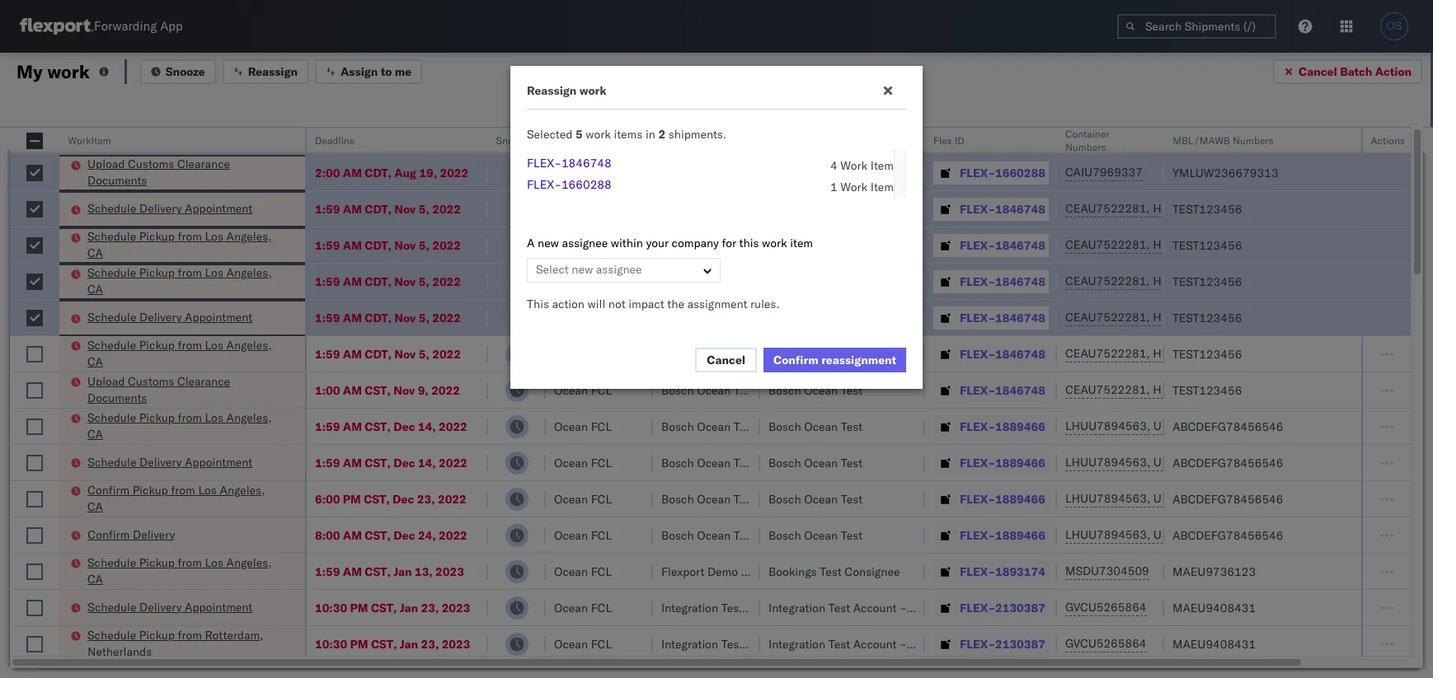 Task type: describe. For each thing, give the bounding box(es) containing it.
selected 5 work items in 2 shipments.
[[527, 127, 727, 142]]

1 ceau7522281, hlxu6269489, hlxu8034992 from the top
[[1065, 201, 1321, 216]]

angeles, for 5th schedule pickup from los angeles, ca button from the bottom of the page
[[226, 229, 272, 244]]

company
[[672, 236, 719, 251]]

reassign for reassign
[[248, 64, 298, 79]]

4 hlxu8034992 from the top
[[1240, 310, 1321, 325]]

ca for third schedule pickup from los angeles, ca button from the top schedule pickup from los angeles, ca link
[[87, 354, 103, 369]]

1 karl from the top
[[910, 601, 931, 616]]

7 schedule from the top
[[87, 455, 136, 470]]

lhuu7894563, uetu5238478 for confirm pickup from los angeles, ca
[[1065, 491, 1234, 506]]

reassign work
[[527, 83, 606, 98]]

4 ocean fcl from the top
[[554, 310, 612, 325]]

flexport demo consignee
[[661, 564, 796, 579]]

4 schedule pickup from los angeles, ca button from the top
[[87, 409, 284, 444]]

new for select
[[572, 262, 593, 277]]

reassignment
[[821, 353, 896, 368]]

1 hlxu8034992 from the top
[[1240, 201, 1321, 216]]

mode
[[554, 134, 579, 147]]

12 ocean fcl from the top
[[554, 637, 612, 652]]

schedule pickup from los angeles, ca link for fourth schedule pickup from los angeles, ca button from the bottom of the page
[[87, 265, 284, 298]]

assignee for a new assignee within your company for this work item
[[562, 236, 608, 251]]

3 1:59 from the top
[[315, 274, 340, 289]]

lhuu7894563, for confirm pickup from los angeles, ca
[[1065, 491, 1150, 506]]

client name button
[[653, 131, 744, 148]]

flex-1660288 link
[[527, 177, 612, 195]]

flexport
[[661, 564, 704, 579]]

confirm delivery
[[87, 527, 175, 542]]

1 integration from the top
[[768, 601, 825, 616]]

1889466 for confirm pickup from los angeles, ca
[[995, 492, 1045, 507]]

test123456 for fourth schedule pickup from los angeles, ca button from the bottom of the page schedule pickup from los angeles, ca link
[[1172, 274, 1242, 289]]

11 ocean fcl from the top
[[554, 601, 612, 616]]

1 vertical spatial pm
[[350, 601, 368, 616]]

within
[[611, 236, 643, 251]]

4 1:59 am cdt, nov 5, 2022 from the top
[[315, 310, 461, 325]]

6 fcl from the top
[[591, 419, 612, 434]]

6 ceau7522281, from the top
[[1065, 383, 1150, 397]]

flex
[[933, 134, 952, 147]]

2 cdt, from the top
[[365, 202, 392, 216]]

9 ocean fcl from the top
[[554, 528, 612, 543]]

cancel button
[[695, 348, 757, 373]]

forwarding app
[[94, 19, 183, 34]]

schedule pickup from rotterdam, netherlands button
[[87, 627, 284, 662]]

angeles, for fourth schedule pickup from los angeles, ca button from the bottom of the page
[[226, 265, 272, 280]]

your
[[646, 236, 669, 251]]

9 fcl from the top
[[591, 528, 612, 543]]

will
[[588, 297, 605, 312]]

schedule delivery appointment for 4th "schedule delivery appointment" 'link' from the top
[[87, 600, 252, 615]]

dec up 6:00 pm cst, dec 23, 2022 at the left of page
[[393, 456, 415, 470]]

1 14, from the top
[[418, 419, 436, 434]]

container numbers
[[1065, 128, 1109, 153]]

13,
[[415, 564, 433, 579]]

workitem button
[[59, 131, 289, 148]]

3 appointment from the top
[[185, 455, 252, 470]]

am for fourth schedule pickup from los angeles, ca button from the bottom of the page
[[343, 274, 362, 289]]

this
[[527, 297, 549, 312]]

1 flex-2130387 from the top
[[960, 601, 1045, 616]]

2 2130387 from the top
[[995, 637, 1045, 652]]

2 lagerfeld from the top
[[934, 637, 983, 652]]

id
[[954, 134, 964, 147]]

6 schedule from the top
[[87, 410, 136, 425]]

1 2130387 from the top
[[995, 601, 1045, 616]]

1 vertical spatial 2023
[[442, 601, 470, 616]]

my
[[16, 60, 43, 83]]

workitem
[[68, 134, 111, 147]]

1 schedule pickup from los angeles, ca from the top
[[87, 229, 272, 261]]

5 ceau7522281, from the top
[[1065, 346, 1150, 361]]

7 fcl from the top
[[591, 456, 612, 470]]

lhuu7894563, for schedule pickup from los angeles, ca
[[1065, 419, 1150, 434]]

confirm delivery link
[[87, 526, 175, 543]]

deadline
[[315, 134, 355, 147]]

work right this in the right top of the page
[[762, 236, 787, 251]]

8 schedule from the top
[[87, 555, 136, 570]]

5 5, from the top
[[419, 347, 429, 362]]

2 lhuu7894563, from the top
[[1065, 455, 1150, 470]]

1889466 for confirm delivery
[[995, 528, 1045, 543]]

2:00
[[315, 165, 340, 180]]

2 1:59 am cst, dec 14, 2022 from the top
[[315, 456, 467, 470]]

2 10:30 from the top
[[315, 637, 347, 652]]

3 hlxu8034992 from the top
[[1240, 274, 1321, 289]]

1 horizontal spatial snooze
[[496, 134, 529, 147]]

2 integration from the top
[[768, 637, 825, 652]]

Search Shipments (/) text field
[[1117, 14, 1276, 39]]

dec for confirm delivery
[[393, 528, 415, 543]]

5 cdt, from the top
[[365, 310, 392, 325]]

lhuu7894563, uetu5238478 for confirm delivery
[[1065, 528, 1234, 543]]

select
[[536, 262, 569, 277]]

4 schedule delivery appointment link from the top
[[87, 599, 252, 616]]

1 - from the top
[[900, 601, 907, 616]]

1 schedule pickup from los angeles, ca button from the top
[[87, 228, 284, 263]]

confirm pickup from los angeles, ca link
[[87, 482, 284, 515]]

ceau7522281, hlxu6269489, hlxu8034992 for third schedule pickup from los angeles, ca button from the top
[[1065, 346, 1321, 361]]

upload customs clearance documents for 2:00 am cdt, aug 19, 2022
[[87, 157, 230, 188]]

angeles, for third schedule pickup from los angeles, ca button from the top
[[226, 338, 272, 352]]

for
[[722, 236, 736, 251]]

assignment
[[687, 297, 747, 312]]

netherlands
[[87, 644, 152, 659]]

ceau7522281, hlxu6269489, hlxu8034992 for upload customs clearance documents button associated with 1:00 am cst, nov 9, 2022
[[1065, 383, 1321, 397]]

confirm pickup from los angeles, ca button
[[87, 482, 284, 517]]

numbers for container numbers
[[1065, 141, 1106, 153]]

upload customs clearance documents button for 2:00 am cdt, aug 19, 2022
[[87, 156, 284, 190]]

hlxu6269489, for upload customs clearance documents button associated with 1:00 am cst, nov 9, 2022
[[1153, 383, 1237, 397]]

5 am from the top
[[343, 310, 362, 325]]

2 maeu9408431 from the top
[[1172, 637, 1256, 652]]

7 1:59 from the top
[[315, 456, 340, 470]]

3 ceau7522281, from the top
[[1065, 274, 1150, 289]]

delivery inside "button"
[[133, 527, 175, 542]]

lhuu7894563, uetu5238478 for schedule pickup from los angeles, ca
[[1065, 419, 1234, 434]]

4 ceau7522281, from the top
[[1065, 310, 1150, 325]]

2 schedule delivery appointment link from the top
[[87, 309, 252, 326]]

dec for confirm pickup from los angeles, ca
[[393, 492, 414, 507]]

schedule pickup from rotterdam, netherlands
[[87, 628, 264, 659]]

not
[[608, 297, 626, 312]]

1 appointment from the top
[[185, 201, 252, 216]]

name
[[691, 134, 717, 147]]

2 abcdefg78456546 from the top
[[1172, 456, 1283, 470]]

24,
[[418, 528, 436, 543]]

1
[[830, 180, 837, 195]]

flex-1889466 for confirm pickup from los angeles, ca
[[960, 492, 1045, 507]]

4
[[830, 158, 837, 173]]

11 fcl from the top
[[591, 601, 612, 616]]

4 work item
[[830, 158, 894, 173]]

uetu5238478 for confirm delivery
[[1153, 528, 1234, 543]]

mbl/mawb
[[1172, 134, 1230, 147]]

confirm delivery button
[[87, 526, 175, 545]]

6 hlxu8034992 from the top
[[1240, 383, 1321, 397]]

am for confirm delivery "button"
[[343, 528, 362, 543]]

in
[[646, 127, 655, 142]]

abcdefg78456546 for confirm pickup from los angeles, ca
[[1172, 492, 1283, 507]]

os button
[[1375, 7, 1413, 45]]

2 lhuu7894563, uetu5238478 from the top
[[1065, 455, 1234, 470]]

action
[[1375, 64, 1412, 79]]

2 schedule from the top
[[87, 229, 136, 244]]

1 maeu9408431 from the top
[[1172, 601, 1256, 616]]

maeu9736123
[[1172, 564, 1256, 579]]

container
[[1065, 128, 1109, 140]]

2 ocean fcl from the top
[[554, 238, 612, 253]]

deadline button
[[307, 131, 472, 148]]

flex-1893174
[[960, 564, 1045, 579]]

schedule pickup from los angeles, ca link for third schedule pickup from los angeles, ca button from the top
[[87, 337, 284, 370]]

1 horizontal spatial 1660288
[[995, 165, 1045, 180]]

1 10:30 from the top
[[315, 601, 347, 616]]

documents for 2:00 am cdt, aug 19, 2022
[[87, 173, 147, 188]]

ca for schedule pickup from los angeles, ca link associated with 1st schedule pickup from los angeles, ca button from the bottom of the page
[[87, 572, 103, 587]]

3 1:59 am cdt, nov 5, 2022 from the top
[[315, 274, 461, 289]]

2 10:30 pm cst, jan 23, 2023 from the top
[[315, 637, 470, 652]]

2 karl from the top
[[910, 637, 931, 652]]

bookings
[[768, 564, 817, 579]]

flex-1889466 for confirm delivery
[[960, 528, 1045, 543]]

impact
[[629, 297, 664, 312]]

5
[[576, 127, 583, 142]]

item
[[790, 236, 813, 251]]

pickup inside schedule pickup from rotterdam, netherlands
[[139, 628, 175, 643]]

os
[[1386, 20, 1402, 32]]

item for 4 work item
[[871, 158, 894, 173]]

snooze button
[[140, 59, 216, 84]]

new for a
[[538, 236, 559, 251]]

1:00 am cst, nov 9, 2022
[[315, 383, 460, 398]]

8 fcl from the top
[[591, 492, 612, 507]]

rotterdam,
[[205, 628, 264, 643]]

1 horizontal spatial flex-1660288
[[960, 165, 1045, 180]]

9 am from the top
[[343, 456, 362, 470]]

4 hlxu6269489, from the top
[[1153, 310, 1237, 325]]

3 ocean fcl from the top
[[554, 274, 612, 289]]

consignee for bookings test consignee
[[845, 564, 900, 579]]

schedule delivery appointment for 3rd "schedule delivery appointment" 'link' from the bottom
[[87, 310, 252, 325]]

reassign button
[[222, 59, 308, 84]]

item for 1 work item
[[871, 180, 894, 195]]

8 resize handle column header from the left
[[1037, 128, 1057, 679]]

operator
[[1379, 134, 1418, 147]]

client
[[661, 134, 688, 147]]

9 resize handle column header from the left
[[1144, 128, 1164, 679]]

assign
[[341, 64, 378, 79]]

hlxu6269489, for 5th schedule pickup from los angeles, ca button from the bottom of the page
[[1153, 237, 1237, 252]]

hlxu6269489, for third schedule pickup from los angeles, ca button from the top
[[1153, 346, 1237, 361]]

6 resize handle column header from the left
[[740, 128, 760, 679]]

abcdefg78456546 for schedule pickup from los angeles, ca
[[1172, 419, 1283, 434]]

3 fcl from the top
[[591, 274, 612, 289]]

am for 1st schedule pickup from los angeles, ca button from the bottom of the page
[[343, 564, 362, 579]]

1 ceau7522281, from the top
[[1065, 201, 1150, 216]]

1 schedule delivery appointment button from the top
[[87, 200, 252, 219]]

2 flex-1889466 from the top
[[960, 456, 1045, 470]]

me
[[395, 64, 412, 79]]

assignee for select new assignee
[[596, 262, 642, 277]]

1:59 am cst, jan 13, 2023
[[315, 564, 464, 579]]

shipments.
[[668, 127, 727, 142]]

lhuu7894563, for confirm delivery
[[1065, 528, 1150, 543]]

test123456 for upload customs clearance documents 'link' corresponding to 1:00
[[1172, 383, 1242, 398]]

1 cdt, from the top
[[365, 165, 392, 180]]

6:00
[[315, 492, 340, 507]]

7 ocean fcl from the top
[[554, 456, 612, 470]]

5 1:59 from the top
[[315, 347, 340, 362]]

2023 for schedule pickup from rotterdam, netherlands
[[442, 637, 470, 652]]

my work
[[16, 60, 90, 83]]

8:00 am cst, dec 24, 2022
[[315, 528, 467, 543]]

2 1889466 from the top
[[995, 456, 1045, 470]]

schedule inside schedule pickup from rotterdam, netherlands
[[87, 628, 136, 643]]

caiu7969337
[[1065, 165, 1143, 180]]

3 resize handle column header from the left
[[468, 128, 488, 679]]

5 hlxu8034992 from the top
[[1240, 346, 1321, 361]]

angeles, for the confirm pickup from los angeles, ca button
[[220, 483, 265, 498]]



Task type: vqa. For each thing, say whether or not it's contained in the screenshot.


Task type: locate. For each thing, give the bounding box(es) containing it.
2 gvcu5265864 from the top
[[1065, 637, 1147, 651]]

dec for schedule pickup from los angeles, ca
[[393, 419, 415, 434]]

1:59 am cdt, nov 5, 2022
[[315, 202, 461, 216], [315, 238, 461, 253], [315, 274, 461, 289], [315, 310, 461, 325], [315, 347, 461, 362]]

items
[[614, 127, 643, 142]]

ymluw236679313
[[1172, 165, 1278, 180]]

0 vertical spatial upload
[[87, 157, 125, 172]]

1 vertical spatial upload
[[87, 374, 125, 389]]

work right 1
[[840, 180, 868, 195]]

0 vertical spatial 10:30
[[315, 601, 347, 616]]

flex-1889466 for schedule pickup from los angeles, ca
[[960, 419, 1045, 434]]

dec left 24,
[[393, 528, 415, 543]]

2
[[658, 127, 665, 142]]

hlxu6269489,
[[1153, 201, 1237, 216], [1153, 237, 1237, 252], [1153, 274, 1237, 289], [1153, 310, 1237, 325], [1153, 346, 1237, 361], [1153, 383, 1237, 397]]

item down 4 work item
[[871, 180, 894, 195]]

1 flex-1889466 from the top
[[960, 419, 1045, 434]]

2 1:59 from the top
[[315, 238, 340, 253]]

0 vertical spatial customs
[[128, 157, 174, 172]]

select new assignee
[[536, 262, 642, 277]]

2023 for schedule pickup from los angeles, ca
[[435, 564, 464, 579]]

customs for 1:00
[[128, 374, 174, 389]]

0 vertical spatial -
[[900, 601, 907, 616]]

2 1:59 am cdt, nov 5, 2022 from the top
[[315, 238, 461, 253]]

0 vertical spatial new
[[538, 236, 559, 251]]

1 vertical spatial upload customs clearance documents
[[87, 374, 230, 405]]

1 1:59 from the top
[[315, 202, 340, 216]]

1 horizontal spatial consignee
[[845, 564, 900, 579]]

action
[[552, 297, 585, 312]]

0 vertical spatial maeu9408431
[[1172, 601, 1256, 616]]

3 schedule delivery appointment button from the top
[[87, 454, 252, 472]]

4 schedule delivery appointment from the top
[[87, 600, 252, 615]]

ocean
[[554, 165, 588, 180], [554, 238, 588, 253], [697, 238, 731, 253], [804, 238, 838, 253], [554, 274, 588, 289], [697, 274, 731, 289], [554, 310, 588, 325], [697, 310, 731, 325], [804, 310, 838, 325], [697, 347, 731, 362], [804, 347, 838, 362], [554, 383, 588, 398], [697, 383, 731, 398], [804, 383, 838, 398], [554, 419, 588, 434], [697, 419, 731, 434], [804, 419, 838, 434], [554, 456, 588, 470], [697, 456, 731, 470], [804, 456, 838, 470], [554, 492, 588, 507], [697, 492, 731, 507], [804, 492, 838, 507], [554, 528, 588, 543], [697, 528, 731, 543], [804, 528, 838, 543], [554, 564, 588, 579], [554, 601, 588, 616], [554, 637, 588, 652]]

clearance for 2:00
[[177, 157, 230, 172]]

2:00 am cdt, aug 19, 2022
[[315, 165, 469, 180]]

assignee down within
[[596, 262, 642, 277]]

ca for 2nd schedule pickup from los angeles, ca button from the bottom's schedule pickup from los angeles, ca link
[[87, 427, 103, 442]]

mbl/mawb numbers button
[[1164, 131, 1354, 148]]

a
[[527, 236, 535, 251]]

upload customs clearance documents for 1:00 am cst, nov 9, 2022
[[87, 374, 230, 405]]

0 vertical spatial account
[[853, 601, 897, 616]]

2 vertical spatial pm
[[350, 637, 368, 652]]

msdu7304509
[[1065, 564, 1149, 579]]

am for third schedule pickup from los angeles, ca button from the top
[[343, 347, 362, 362]]

item up "1 work item" at the top right
[[871, 158, 894, 173]]

1889466
[[995, 419, 1045, 434], [995, 456, 1045, 470], [995, 492, 1045, 507], [995, 528, 1045, 543]]

schedule pickup from los angeles, ca link for 2nd schedule pickup from los angeles, ca button from the bottom
[[87, 409, 284, 442]]

this
[[739, 236, 759, 251]]

cancel batch action
[[1299, 64, 1412, 79]]

1 vertical spatial 10:30 pm cst, jan 23, 2023
[[315, 637, 470, 652]]

1 vertical spatial clearance
[[177, 374, 230, 389]]

1 schedule pickup from los angeles, ca link from the top
[[87, 228, 284, 261]]

numbers inside button
[[1232, 134, 1273, 147]]

cst,
[[365, 383, 391, 398], [365, 419, 391, 434], [365, 456, 391, 470], [364, 492, 390, 507], [365, 528, 391, 543], [365, 564, 391, 579], [371, 601, 397, 616], [371, 637, 397, 652]]

mode button
[[546, 131, 637, 148]]

2 - from the top
[[900, 637, 907, 652]]

2 14, from the top
[[418, 456, 436, 470]]

8 1:59 from the top
[[315, 564, 340, 579]]

schedule pickup from los angeles, ca link for 1st schedule pickup from los angeles, ca button from the bottom of the page
[[87, 554, 284, 587]]

schedule delivery appointment for 2nd "schedule delivery appointment" 'link' from the bottom
[[87, 455, 252, 470]]

5 ocean fcl from the top
[[554, 383, 612, 398]]

confirm inside confirm pickup from los angeles, ca
[[87, 483, 130, 498]]

1 vertical spatial upload customs clearance documents link
[[87, 373, 284, 406]]

bookings test consignee
[[768, 564, 900, 579]]

0 vertical spatial lagerfeld
[[934, 601, 983, 616]]

dec up 8:00 am cst, dec 24, 2022
[[393, 492, 414, 507]]

4 ceau7522281, hlxu6269489, hlxu8034992 from the top
[[1065, 310, 1321, 325]]

2023
[[435, 564, 464, 579], [442, 601, 470, 616], [442, 637, 470, 652]]

6 ocean fcl from the top
[[554, 419, 612, 434]]

schedule delivery appointment link
[[87, 200, 252, 217], [87, 309, 252, 326], [87, 454, 252, 470], [87, 599, 252, 616]]

1 ca from the top
[[87, 246, 103, 261]]

5,
[[419, 202, 429, 216], [419, 238, 429, 253], [419, 274, 429, 289], [419, 310, 429, 325], [419, 347, 429, 362]]

2 fcl from the top
[[591, 238, 612, 253]]

1 consignee from the left
[[741, 564, 796, 579]]

forwarding app link
[[20, 18, 183, 35]]

8 am from the top
[[343, 419, 362, 434]]

0 vertical spatial work
[[840, 158, 868, 173]]

1 vertical spatial jan
[[400, 601, 418, 616]]

reassign
[[248, 64, 298, 79], [527, 83, 577, 98]]

confirm for confirm pickup from los angeles, ca
[[87, 483, 130, 498]]

1 documents from the top
[[87, 173, 147, 188]]

consignee right the demo
[[741, 564, 796, 579]]

1 vertical spatial lagerfeld
[[934, 637, 983, 652]]

cancel for cancel batch action
[[1299, 64, 1337, 79]]

documents for 1:00 am cst, nov 9, 2022
[[87, 390, 147, 405]]

1 vertical spatial 14,
[[418, 456, 436, 470]]

2 schedule pickup from los angeles, ca button from the top
[[87, 265, 284, 299]]

lagerfeld
[[934, 601, 983, 616], [934, 637, 983, 652]]

consignee
[[741, 564, 796, 579], [845, 564, 900, 579]]

0 vertical spatial 14,
[[418, 419, 436, 434]]

1 horizontal spatial new
[[572, 262, 593, 277]]

3 uetu5238478 from the top
[[1153, 491, 1234, 506]]

work for 4
[[840, 158, 868, 173]]

schedule pickup from rotterdam, netherlands link
[[87, 627, 284, 660]]

confirm inside confirm reassignment 'button'
[[773, 353, 819, 368]]

reassign for reassign work
[[527, 83, 577, 98]]

upload
[[87, 157, 125, 172], [87, 374, 125, 389]]

1 10:30 pm cst, jan 23, 2023 from the top
[[315, 601, 470, 616]]

abcdefg78456546 for confirm delivery
[[1172, 528, 1283, 543]]

0 horizontal spatial new
[[538, 236, 559, 251]]

1 vertical spatial assignee
[[596, 262, 642, 277]]

0 horizontal spatial snooze
[[166, 64, 205, 79]]

selected
[[527, 127, 573, 142]]

2 ca from the top
[[87, 282, 103, 297]]

new right a
[[538, 236, 559, 251]]

0 vertical spatial 23,
[[417, 492, 435, 507]]

1889466 for schedule pickup from los angeles, ca
[[995, 419, 1045, 434]]

resize handle column header
[[40, 128, 59, 679], [285, 128, 305, 679], [468, 128, 488, 679], [526, 128, 546, 679], [633, 128, 653, 679], [740, 128, 760, 679], [905, 128, 925, 679], [1037, 128, 1057, 679], [1144, 128, 1164, 679], [1351, 128, 1370, 679], [1391, 128, 1411, 679]]

0 vertical spatial assignee
[[562, 236, 608, 251]]

confirm down confirm pickup from los angeles, ca
[[87, 527, 130, 542]]

assignee up select new assignee
[[562, 236, 608, 251]]

1 lhuu7894563, uetu5238478 from the top
[[1065, 419, 1234, 434]]

numbers for mbl/mawb numbers
[[1232, 134, 1273, 147]]

2 test123456 from the top
[[1172, 238, 1242, 253]]

0 vertical spatial upload customs clearance documents
[[87, 157, 230, 188]]

4 5, from the top
[[419, 310, 429, 325]]

2 upload customs clearance documents from the top
[[87, 374, 230, 405]]

14, down 9,
[[418, 419, 436, 434]]

9 schedule from the top
[[87, 600, 136, 615]]

pm for schedule pickup from rotterdam, netherlands
[[350, 637, 368, 652]]

0 vertical spatial item
[[871, 158, 894, 173]]

assignee
[[562, 236, 608, 251], [596, 262, 642, 277]]

4 cdt, from the top
[[365, 274, 392, 289]]

documents
[[87, 173, 147, 188], [87, 390, 147, 405]]

3 ceau7522281, hlxu6269489, hlxu8034992 from the top
[[1065, 274, 1321, 289]]

1 vertical spatial customs
[[128, 374, 174, 389]]

6 1:59 from the top
[[315, 419, 340, 434]]

23, for confirm pickup from los angeles, ca
[[417, 492, 435, 507]]

flex-1846748 link
[[527, 156, 612, 174]]

upload customs clearance documents link for 1:00
[[87, 373, 284, 406]]

1 resize handle column header from the left
[[40, 128, 59, 679]]

5 ca from the top
[[87, 499, 103, 514]]

None checkbox
[[26, 133, 43, 149], [26, 164, 43, 181], [26, 237, 43, 254], [26, 273, 43, 290], [26, 382, 43, 399], [26, 455, 43, 471], [26, 527, 43, 544], [26, 600, 43, 616], [26, 636, 43, 653], [26, 133, 43, 149], [26, 164, 43, 181], [26, 237, 43, 254], [26, 273, 43, 290], [26, 382, 43, 399], [26, 455, 43, 471], [26, 527, 43, 544], [26, 600, 43, 616], [26, 636, 43, 653]]

3 cdt, from the top
[[365, 238, 392, 253]]

0 horizontal spatial 1660288
[[561, 177, 612, 192]]

work right the 5
[[586, 127, 611, 142]]

1 vertical spatial 2130387
[[995, 637, 1045, 652]]

ocean fcl
[[554, 165, 612, 180], [554, 238, 612, 253], [554, 274, 612, 289], [554, 310, 612, 325], [554, 383, 612, 398], [554, 419, 612, 434], [554, 456, 612, 470], [554, 492, 612, 507], [554, 528, 612, 543], [554, 564, 612, 579], [554, 601, 612, 616], [554, 637, 612, 652]]

cancel left batch at the right top of page
[[1299, 64, 1337, 79]]

consignee for flexport demo consignee
[[741, 564, 796, 579]]

1 schedule delivery appointment from the top
[[87, 201, 252, 216]]

1660288 down flex-1846748 link
[[561, 177, 612, 192]]

work right 4 at the top of page
[[840, 158, 868, 173]]

5 resize handle column header from the left
[[633, 128, 653, 679]]

4 schedule delivery appointment button from the top
[[87, 599, 252, 617]]

0 vertical spatial integration test account - karl lagerfeld
[[768, 601, 983, 616]]

1 schedule from the top
[[87, 201, 136, 216]]

reassign inside "button"
[[248, 64, 298, 79]]

1 vertical spatial work
[[840, 180, 868, 195]]

0 vertical spatial karl
[[910, 601, 931, 616]]

2 item from the top
[[871, 180, 894, 195]]

3 am from the top
[[343, 238, 362, 253]]

0 vertical spatial 2023
[[435, 564, 464, 579]]

flex-1660288 button
[[933, 161, 1049, 184], [933, 161, 1049, 184]]

0 vertical spatial integration
[[768, 601, 825, 616]]

0 vertical spatial 2130387
[[995, 601, 1045, 616]]

angeles, for 1st schedule pickup from los angeles, ca button from the bottom of the page
[[226, 555, 272, 570]]

1 lhuu7894563, from the top
[[1065, 419, 1150, 434]]

2 ceau7522281, hlxu6269489, hlxu8034992 from the top
[[1065, 237, 1321, 252]]

clearance for 1:00
[[177, 374, 230, 389]]

5 fcl from the top
[[591, 383, 612, 398]]

0 vertical spatial confirm
[[773, 353, 819, 368]]

0 horizontal spatial consignee
[[741, 564, 796, 579]]

4 schedule pickup from los angeles, ca from the top
[[87, 410, 272, 442]]

0 vertical spatial cancel
[[1299, 64, 1337, 79]]

uetu5238478 for schedule pickup from los angeles, ca
[[1153, 419, 1234, 434]]

14, up 6:00 pm cst, dec 23, 2022 at the left of page
[[418, 456, 436, 470]]

0 vertical spatial pm
[[343, 492, 361, 507]]

confirm inside "confirm delivery" link
[[87, 527, 130, 542]]

confirm reassignment
[[773, 353, 896, 368]]

2 documents from the top
[[87, 390, 147, 405]]

1 vertical spatial account
[[853, 637, 897, 652]]

1 horizontal spatial cancel
[[1299, 64, 1337, 79]]

jan for schedule pickup from rotterdam, netherlands
[[400, 637, 418, 652]]

schedule pickup from los angeles, ca link
[[87, 228, 284, 261], [87, 265, 284, 298], [87, 337, 284, 370], [87, 409, 284, 442], [87, 554, 284, 587]]

aug
[[394, 165, 416, 180]]

2 vertical spatial 23,
[[421, 637, 439, 652]]

1 vertical spatial 10:30
[[315, 637, 347, 652]]

confirm pickup from los angeles, ca
[[87, 483, 265, 514]]

cancel down assignment
[[707, 353, 745, 368]]

numbers up the ymluw236679313
[[1232, 134, 1273, 147]]

demo
[[707, 564, 738, 579]]

1 gvcu5265864 from the top
[[1065, 600, 1147, 615]]

1 vertical spatial snooze
[[496, 134, 529, 147]]

4 abcdefg78456546 from the top
[[1172, 528, 1283, 543]]

from inside schedule pickup from rotterdam, netherlands
[[178, 628, 202, 643]]

1 schedule delivery appointment link from the top
[[87, 200, 252, 217]]

uetu5238478 for confirm pickup from los angeles, ca
[[1153, 491, 1234, 506]]

2 integration test account - karl lagerfeld from the top
[[768, 637, 983, 652]]

1 hlxu6269489, from the top
[[1153, 201, 1237, 216]]

numbers inside "container numbers"
[[1065, 141, 1106, 153]]

4 resize handle column header from the left
[[526, 128, 546, 679]]

1 integration test account - karl lagerfeld from the top
[[768, 601, 983, 616]]

dec down 1:00 am cst, nov 9, 2022
[[393, 419, 415, 434]]

1 vertical spatial item
[[871, 180, 894, 195]]

pickup
[[139, 229, 175, 244], [139, 265, 175, 280], [139, 338, 175, 352], [139, 410, 175, 425], [133, 483, 168, 498], [139, 555, 175, 570], [139, 628, 175, 643]]

1660288 down flex id button
[[995, 165, 1045, 180]]

2 resize handle column header from the left
[[285, 128, 305, 679]]

am for upload customs clearance documents button associated with 1:00 am cst, nov 9, 2022
[[343, 383, 362, 398]]

None checkbox
[[26, 201, 43, 217], [26, 310, 43, 326], [26, 346, 43, 362], [26, 418, 43, 435], [26, 491, 43, 508], [26, 564, 43, 580], [26, 201, 43, 217], [26, 310, 43, 326], [26, 346, 43, 362], [26, 418, 43, 435], [26, 491, 43, 508], [26, 564, 43, 580]]

14,
[[418, 419, 436, 434], [418, 456, 436, 470]]

23, for schedule pickup from rotterdam, netherlands
[[421, 637, 439, 652]]

numbers down container on the right top of the page
[[1065, 141, 1106, 153]]

3 schedule pickup from los angeles, ca link from the top
[[87, 337, 284, 370]]

flex-1660288 down flex-1846748 link
[[527, 177, 612, 192]]

0 horizontal spatial flex-1660288
[[527, 177, 612, 192]]

0 vertical spatial upload customs clearance documents button
[[87, 156, 284, 190]]

ca for fourth schedule pickup from los angeles, ca button from the bottom of the page schedule pickup from los angeles, ca link
[[87, 282, 103, 297]]

10 resize handle column header from the left
[[1351, 128, 1370, 679]]

consignee right 'bookings'
[[845, 564, 900, 579]]

delivery
[[139, 201, 182, 216], [139, 310, 182, 325], [139, 455, 182, 470], [133, 527, 175, 542], [139, 600, 182, 615]]

1 vertical spatial 1:59 am cst, dec 14, 2022
[[315, 456, 467, 470]]

pickup inside confirm pickup from los angeles, ca
[[133, 483, 168, 498]]

1:00
[[315, 383, 340, 398]]

confirm up "confirm delivery" link
[[87, 483, 130, 498]]

cancel batch action button
[[1273, 59, 1422, 84]]

test123456 for third schedule pickup from los angeles, ca button from the top schedule pickup from los angeles, ca link
[[1172, 347, 1242, 362]]

am for 5th schedule pickup from los angeles, ca button from the bottom of the page
[[343, 238, 362, 253]]

work up the 5
[[579, 83, 606, 98]]

schedule pickup from los angeles, ca link for 5th schedule pickup from los angeles, ca button from the bottom of the page
[[87, 228, 284, 261]]

assign to me
[[341, 64, 412, 79]]

jan for schedule pickup from los angeles, ca
[[393, 564, 412, 579]]

the
[[667, 297, 684, 312]]

schedule delivery appointment for fourth "schedule delivery appointment" 'link' from the bottom
[[87, 201, 252, 216]]

0 vertical spatial reassign
[[248, 64, 298, 79]]

from inside confirm pickup from los angeles, ca
[[171, 483, 195, 498]]

1 1:59 am cdt, nov 5, 2022 from the top
[[315, 202, 461, 216]]

6 test123456 from the top
[[1172, 383, 1242, 398]]

forwarding
[[94, 19, 157, 34]]

work for 1
[[840, 180, 868, 195]]

0 vertical spatial gvcu5265864
[[1065, 600, 1147, 615]]

1 ocean fcl from the top
[[554, 165, 612, 180]]

1 vertical spatial flex-2130387
[[960, 637, 1045, 652]]

1 work item
[[830, 180, 894, 195]]

1 vertical spatial integration
[[768, 637, 825, 652]]

1893174
[[995, 564, 1045, 579]]

4 schedule from the top
[[87, 310, 136, 325]]

hlxu8034992
[[1240, 201, 1321, 216], [1240, 237, 1321, 252], [1240, 274, 1321, 289], [1240, 310, 1321, 325], [1240, 346, 1321, 361], [1240, 383, 1321, 397]]

0 vertical spatial upload customs clearance documents link
[[87, 156, 284, 189]]

maeu9408431
[[1172, 601, 1256, 616], [1172, 637, 1256, 652]]

4 1:59 from the top
[[315, 310, 340, 325]]

1 vertical spatial gvcu5265864
[[1065, 637, 1147, 651]]

bosch ocean test
[[661, 238, 756, 253], [768, 238, 863, 253], [661, 274, 756, 289], [661, 310, 756, 325], [768, 310, 863, 325], [661, 347, 756, 362], [768, 347, 863, 362], [661, 383, 756, 398], [768, 383, 863, 398], [661, 419, 756, 434], [768, 419, 863, 434], [661, 456, 756, 470], [768, 456, 863, 470], [661, 492, 756, 507], [768, 492, 863, 507], [661, 528, 756, 543], [768, 528, 863, 543]]

angeles, inside confirm pickup from los angeles, ca
[[220, 483, 265, 498]]

snooze inside 'button'
[[166, 64, 205, 79]]

2 5, from the top
[[419, 238, 429, 253]]

0 vertical spatial clearance
[[177, 157, 230, 172]]

0 horizontal spatial cancel
[[707, 353, 745, 368]]

to
[[381, 64, 392, 79]]

ca for 5th schedule pickup from los angeles, ca button from the bottom of the page schedule pickup from los angeles, ca link
[[87, 246, 103, 261]]

ca inside confirm pickup from los angeles, ca
[[87, 499, 103, 514]]

flex-1889466
[[960, 419, 1045, 434], [960, 456, 1045, 470], [960, 492, 1045, 507], [960, 528, 1045, 543]]

ceau7522281, hlxu6269489, hlxu8034992 for fourth schedule pickup from los angeles, ca button from the bottom of the page
[[1065, 274, 1321, 289]]

10 am from the top
[[343, 528, 362, 543]]

0 horizontal spatial numbers
[[1065, 141, 1106, 153]]

2022
[[440, 165, 469, 180], [432, 202, 461, 216], [432, 238, 461, 253], [432, 274, 461, 289], [432, 310, 461, 325], [432, 347, 461, 362], [431, 383, 460, 398], [439, 419, 467, 434], [439, 456, 467, 470], [438, 492, 466, 507], [439, 528, 467, 543]]

ca for confirm pickup from los angeles, ca link
[[87, 499, 103, 514]]

0 vertical spatial 1:59 am cst, dec 14, 2022
[[315, 419, 467, 434]]

1 uetu5238478 from the top
[[1153, 419, 1234, 434]]

1 vertical spatial -
[[900, 637, 907, 652]]

container numbers button
[[1057, 125, 1148, 154]]

flex-2130387 button
[[933, 597, 1049, 620], [933, 597, 1049, 620], [933, 633, 1049, 656], [933, 633, 1049, 656]]

upload customs clearance documents
[[87, 157, 230, 188], [87, 374, 230, 405]]

flex-1889466 button
[[933, 415, 1049, 438], [933, 415, 1049, 438], [933, 451, 1049, 475], [933, 451, 1049, 475], [933, 488, 1049, 511], [933, 488, 1049, 511], [933, 524, 1049, 547], [933, 524, 1049, 547]]

flex-1893174 button
[[933, 560, 1049, 583], [933, 560, 1049, 583]]

upload customs clearance documents button for 1:00 am cst, nov 9, 2022
[[87, 373, 284, 408]]

2 account from the top
[[853, 637, 897, 652]]

3 schedule pickup from los angeles, ca button from the top
[[87, 337, 284, 371]]

customs
[[128, 157, 174, 172], [128, 374, 174, 389]]

1 vertical spatial reassign
[[527, 83, 577, 98]]

los inside confirm pickup from los angeles, ca
[[198, 483, 217, 498]]

1:59 am cst, dec 14, 2022 up 6:00 pm cst, dec 23, 2022 at the left of page
[[315, 456, 467, 470]]

assign to me button
[[315, 59, 422, 84]]

0 vertical spatial snooze
[[166, 64, 205, 79]]

upload customs clearance documents link for 2:00
[[87, 156, 284, 189]]

10 fcl from the top
[[591, 564, 612, 579]]

numbers
[[1232, 134, 1273, 147], [1065, 141, 1106, 153]]

am for 2nd schedule pickup from los angeles, ca button from the bottom
[[343, 419, 362, 434]]

this action will not impact the assignment rules.
[[527, 297, 780, 312]]

5 schedule pickup from los angeles, ca button from the top
[[87, 554, 284, 589]]

1 clearance from the top
[[177, 157, 230, 172]]

1 vertical spatial confirm
[[87, 483, 130, 498]]

2 uetu5238478 from the top
[[1153, 455, 1234, 470]]

item
[[871, 158, 894, 173], [871, 180, 894, 195]]

1 vertical spatial integration test account - karl lagerfeld
[[768, 637, 983, 652]]

5 1:59 am cdt, nov 5, 2022 from the top
[[315, 347, 461, 362]]

1:59 am cst, dec 14, 2022 down 1:00 am cst, nov 9, 2022
[[315, 419, 467, 434]]

am for 2:00 am cdt, aug 19, 2022's upload customs clearance documents button
[[343, 165, 362, 180]]

1 horizontal spatial reassign
[[527, 83, 577, 98]]

0 vertical spatial flex-2130387
[[960, 601, 1045, 616]]

flex-1660288 down flex id button
[[960, 165, 1045, 180]]

flex id button
[[925, 131, 1041, 148]]

work
[[47, 60, 90, 83], [579, 83, 606, 98], [586, 127, 611, 142], [762, 236, 787, 251]]

1 lagerfeld from the top
[[934, 601, 983, 616]]

a new assignee within your company for this work item
[[527, 236, 813, 251]]

new right select
[[572, 262, 593, 277]]

1 am from the top
[[343, 165, 362, 180]]

flexport. image
[[20, 18, 94, 35]]

2 vertical spatial 2023
[[442, 637, 470, 652]]

angeles, for 2nd schedule pickup from los angeles, ca button from the bottom
[[226, 410, 272, 425]]

test123456 for 5th schedule pickup from los angeles, ca button from the bottom of the page schedule pickup from los angeles, ca link
[[1172, 238, 1242, 253]]

2 vertical spatial jan
[[400, 637, 418, 652]]

1 vertical spatial upload customs clearance documents button
[[87, 373, 284, 408]]

1 vertical spatial new
[[572, 262, 593, 277]]

0 vertical spatial documents
[[87, 173, 147, 188]]

cancel for cancel
[[707, 353, 745, 368]]

upload for 1:00 am cst, nov 9, 2022
[[87, 374, 125, 389]]

2 vertical spatial confirm
[[87, 527, 130, 542]]

ceau7522281, hlxu6269489, hlxu8034992 for 5th schedule pickup from los angeles, ca button from the bottom of the page
[[1065, 237, 1321, 252]]

1 account from the top
[[853, 601, 897, 616]]

flex-1660288
[[960, 165, 1045, 180], [527, 177, 612, 192]]

4 appointment from the top
[[185, 600, 252, 615]]

3 schedule delivery appointment link from the top
[[87, 454, 252, 470]]

2 hlxu8034992 from the top
[[1240, 237, 1321, 252]]

actions
[[1371, 134, 1405, 147]]

0 vertical spatial jan
[[393, 564, 412, 579]]

1 vertical spatial 23,
[[421, 601, 439, 616]]

pm for confirm pickup from los angeles, ca
[[343, 492, 361, 507]]

9,
[[418, 383, 429, 398]]

customs for 2:00
[[128, 157, 174, 172]]

1 horizontal spatial numbers
[[1232, 134, 1273, 147]]

1 vertical spatial karl
[[910, 637, 931, 652]]

6:00 pm cst, dec 23, 2022
[[315, 492, 466, 507]]

confirm left reassignment
[[773, 353, 819, 368]]

work right my in the top of the page
[[47, 60, 90, 83]]

flex id
[[933, 134, 964, 147]]

11 resize handle column header from the left
[[1391, 128, 1411, 679]]

confirm for confirm reassignment
[[773, 353, 819, 368]]

10:30 pm cst, jan 23, 2023
[[315, 601, 470, 616], [315, 637, 470, 652]]

10 ocean fcl from the top
[[554, 564, 612, 579]]

ca
[[87, 246, 103, 261], [87, 282, 103, 297], [87, 354, 103, 369], [87, 427, 103, 442], [87, 499, 103, 514], [87, 572, 103, 587]]

upload for 2:00 am cdt, aug 19, 2022
[[87, 157, 125, 172]]

1 vertical spatial cancel
[[707, 353, 745, 368]]

6 cdt, from the top
[[365, 347, 392, 362]]

0 horizontal spatial reassign
[[248, 64, 298, 79]]

1 vertical spatial maeu9408431
[[1172, 637, 1256, 652]]

3 abcdefg78456546 from the top
[[1172, 492, 1283, 507]]

client name
[[661, 134, 717, 147]]

batch
[[1340, 64, 1372, 79]]

4 1889466 from the top
[[995, 528, 1045, 543]]

1 vertical spatial documents
[[87, 390, 147, 405]]

snooze down app
[[166, 64, 205, 79]]

am
[[343, 165, 362, 180], [343, 202, 362, 216], [343, 238, 362, 253], [343, 274, 362, 289], [343, 310, 362, 325], [343, 347, 362, 362], [343, 383, 362, 398], [343, 419, 362, 434], [343, 456, 362, 470], [343, 528, 362, 543], [343, 564, 362, 579]]

0 vertical spatial 10:30 pm cst, jan 23, 2023
[[315, 601, 470, 616]]

confirm for confirm delivery
[[87, 527, 130, 542]]

8:00
[[315, 528, 340, 543]]

rules.
[[750, 297, 780, 312]]

snooze left mode
[[496, 134, 529, 147]]

23,
[[417, 492, 435, 507], [421, 601, 439, 616], [421, 637, 439, 652]]

hlxu6269489, for fourth schedule pickup from los angeles, ca button from the bottom of the page
[[1153, 274, 1237, 289]]



